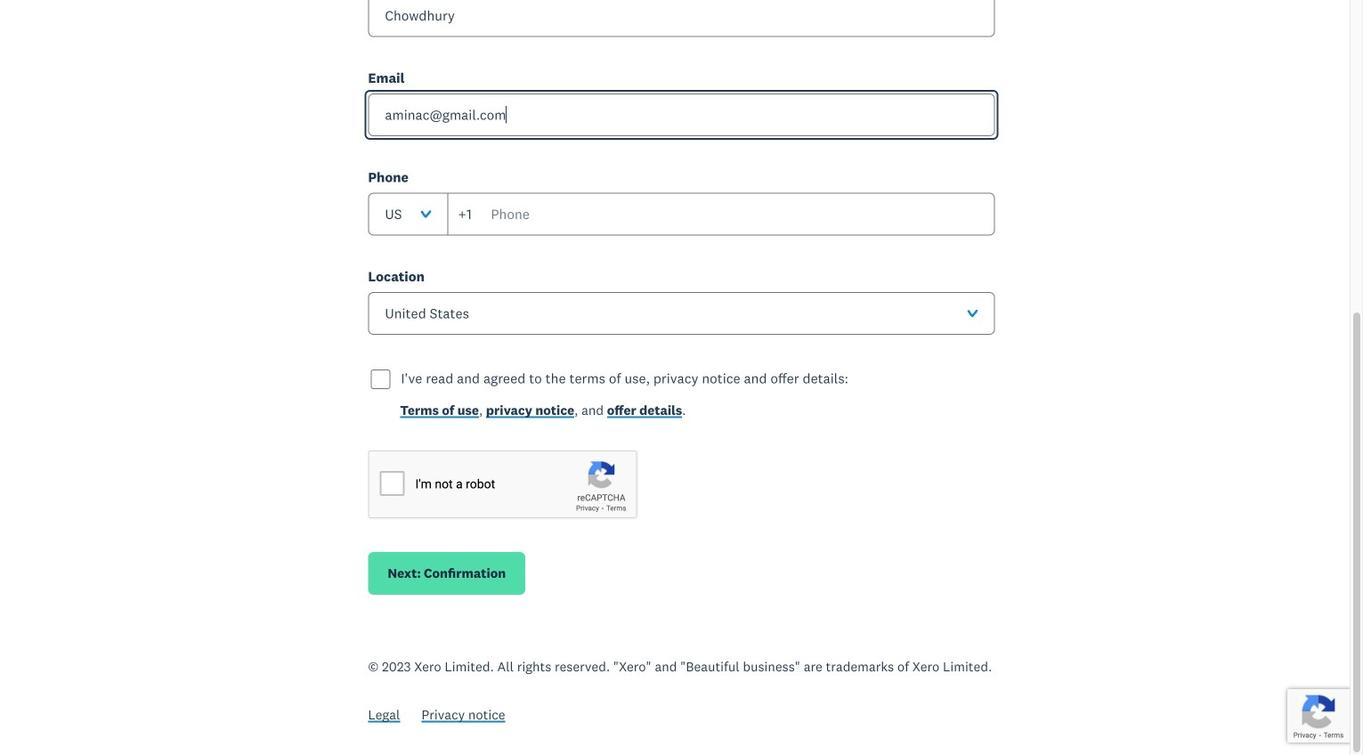 Task type: locate. For each thing, give the bounding box(es) containing it.
Email email field
[[368, 93, 996, 136]]



Task type: describe. For each thing, give the bounding box(es) containing it.
Phone text field
[[448, 193, 996, 235]]

Last name text field
[[368, 0, 996, 37]]



Task type: vqa. For each thing, say whether or not it's contained in the screenshot.
the Last name text field
yes



